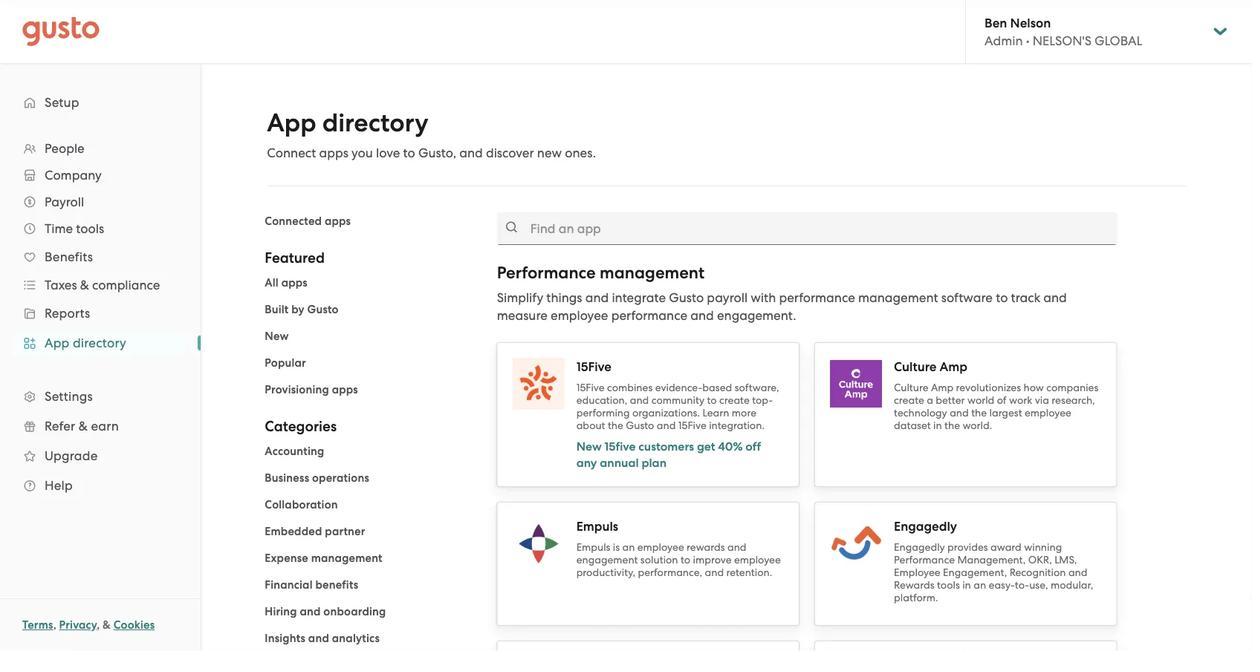 Task type: vqa. For each thing, say whether or not it's contained in the screenshot.
Business operations link
yes



Task type: locate. For each thing, give the bounding box(es) containing it.
employee down 'things'
[[551, 309, 608, 323]]

1 horizontal spatial app
[[267, 108, 316, 138]]

hiring and onboarding link
[[265, 606, 386, 619]]

categories
[[265, 419, 337, 436]]

business
[[265, 472, 309, 485]]

& left cookies
[[103, 619, 111, 633]]

settings link
[[15, 384, 186, 410]]

benefits link
[[15, 244, 186, 271]]

create
[[720, 395, 750, 407], [894, 395, 925, 407]]

performance up employee
[[894, 555, 955, 567]]

2 create from the left
[[894, 395, 925, 407]]

simplify
[[497, 291, 544, 306]]

community
[[652, 395, 705, 407]]

to up learn
[[707, 395, 717, 407]]

1 horizontal spatial create
[[894, 395, 925, 407]]

1 vertical spatial tools
[[937, 580, 960, 592]]

list
[[0, 135, 201, 501], [265, 274, 475, 399], [265, 443, 475, 652]]

0 horizontal spatial app
[[45, 336, 70, 351]]

cookies
[[114, 619, 155, 633]]

engagedly engagedly provides award winning performance management, okr, lms, employee engagement, recognition and rewards tools in an easy-to-use, modular, platform.
[[894, 519, 1094, 605]]

list containing people
[[0, 135, 201, 501]]

list containing all apps
[[265, 274, 475, 399]]

2 vertical spatial 15five
[[679, 420, 707, 432]]

0 horizontal spatial tools
[[76, 222, 104, 236]]

0 vertical spatial culture
[[894, 359, 937, 375]]

management inside list
[[311, 552, 383, 566]]

apps right all
[[281, 277, 308, 290]]

the left world.
[[945, 420, 960, 432]]

analytics
[[332, 633, 380, 646]]

engagement.
[[717, 309, 797, 323]]

to left "track"
[[996, 291, 1008, 306]]

taxes & compliance
[[45, 278, 160, 293]]

list for featured
[[265, 274, 475, 399]]

apps right provisioning
[[332, 384, 358, 397]]

1 vertical spatial in
[[963, 580, 971, 592]]

empuls up engagement
[[577, 542, 611, 554]]

1 vertical spatial app
[[45, 336, 70, 351]]

app up connect
[[267, 108, 316, 138]]

management up integrate
[[600, 263, 705, 283]]

None search field
[[497, 213, 1118, 245]]

new down the built
[[265, 330, 289, 343]]

2 horizontal spatial gusto
[[669, 291, 704, 306]]

combines
[[607, 382, 653, 394]]

0 horizontal spatial management
[[311, 552, 383, 566]]

nelson's
[[1033, 33, 1092, 48]]

0 horizontal spatial create
[[720, 395, 750, 407]]

and up modular,
[[1069, 567, 1088, 579]]

empuls
[[577, 519, 619, 535], [577, 542, 611, 554]]

directory for app directory
[[73, 336, 126, 351]]

& right taxes
[[80, 278, 89, 293]]

1 vertical spatial culture
[[894, 382, 929, 394]]

0 horizontal spatial an
[[623, 542, 635, 554]]

1 horizontal spatial new
[[577, 440, 602, 454]]

1 horizontal spatial management
[[600, 263, 705, 283]]

gusto inside 15five 15five combines evidence-based software, education, and community to create top- performing organizations. learn more about the gusto and 15five integration. new 15five customers get 40% off any annual plan
[[626, 420, 655, 432]]

privacy link
[[59, 619, 97, 633]]

reports
[[45, 306, 90, 321]]

built by gusto
[[265, 303, 339, 317]]

gusto inside list
[[307, 303, 339, 317]]

work
[[1010, 395, 1033, 407]]

2 vertical spatial management
[[311, 552, 383, 566]]

0 vertical spatial tools
[[76, 222, 104, 236]]

performance up 'things'
[[497, 263, 596, 283]]

and right gusto,
[[460, 146, 483, 161]]

performance down integrate
[[612, 309, 688, 323]]

2 vertical spatial &
[[103, 619, 111, 633]]

create up more
[[720, 395, 750, 407]]

directory down reports link
[[73, 336, 126, 351]]

in down technology
[[934, 420, 942, 432]]

2 horizontal spatial the
[[972, 407, 987, 420]]

compliance
[[92, 278, 160, 293]]

the down 'performing'
[[608, 420, 624, 432]]

0 vertical spatial engagedly
[[894, 519, 958, 535]]

connect
[[267, 146, 316, 161]]

by
[[292, 303, 305, 317]]

40%
[[718, 440, 743, 454]]

0 vertical spatial app
[[267, 108, 316, 138]]

app
[[267, 108, 316, 138], [45, 336, 70, 351]]

performance
[[497, 263, 596, 283], [894, 555, 955, 567]]

0 vertical spatial directory
[[322, 108, 429, 138]]

app inside app directory 'link'
[[45, 336, 70, 351]]

app down reports
[[45, 336, 70, 351]]

empuls logo image
[[513, 518, 565, 570]]

1 vertical spatial directory
[[73, 336, 126, 351]]

0 horizontal spatial in
[[934, 420, 942, 432]]

apps for all apps
[[281, 277, 308, 290]]

an
[[623, 542, 635, 554], [974, 580, 987, 592]]

terms
[[22, 619, 53, 633]]

1 horizontal spatial directory
[[322, 108, 429, 138]]

new up any
[[577, 440, 602, 454]]

1 horizontal spatial ,
[[97, 619, 100, 633]]

based
[[703, 382, 732, 394]]

App Search field
[[497, 213, 1118, 245]]

1 horizontal spatial an
[[974, 580, 987, 592]]

& left 'earn'
[[79, 419, 88, 434]]

0 vertical spatial empuls
[[577, 519, 619, 535]]

and inside app directory connect apps you love to gusto, and discover new ones.
[[460, 146, 483, 161]]

app for app directory
[[45, 336, 70, 351]]

1 engagedly from the top
[[894, 519, 958, 535]]

performance
[[779, 291, 855, 306], [612, 309, 688, 323]]

terms , privacy , & cookies
[[22, 619, 155, 633]]

1 vertical spatial engagedly
[[894, 542, 945, 554]]

1 horizontal spatial tools
[[937, 580, 960, 592]]

0 horizontal spatial gusto
[[307, 303, 339, 317]]

15five logo image
[[513, 358, 565, 410]]

0 vertical spatial an
[[623, 542, 635, 554]]

app directory connect apps you love to gusto, and discover new ones.
[[267, 108, 596, 161]]

0 horizontal spatial performance
[[612, 309, 688, 323]]

0 vertical spatial in
[[934, 420, 942, 432]]

1 horizontal spatial in
[[963, 580, 971, 592]]

list containing accounting
[[265, 443, 475, 652]]

an right is
[[623, 542, 635, 554]]

gusto left payroll
[[669, 291, 704, 306]]

employee up solution
[[638, 542, 684, 554]]

app inside app directory connect apps you love to gusto, and discover new ones.
[[267, 108, 316, 138]]

1 create from the left
[[720, 395, 750, 407]]

amp
[[940, 359, 968, 375], [931, 382, 954, 394]]

expense management
[[265, 552, 383, 566]]

employee down via
[[1025, 407, 1072, 420]]

an inside empuls empuls is an employee rewards and engagement solution to improve employee productivity, performance, and retention.
[[623, 542, 635, 554]]

and down payroll
[[691, 309, 714, 323]]

an down engagement,
[[974, 580, 987, 592]]

in inside engagedly engagedly provides award winning performance management, okr, lms, employee engagement, recognition and rewards tools in an easy-to-use, modular, platform.
[[963, 580, 971, 592]]

new
[[265, 330, 289, 343], [577, 440, 602, 454]]

0 vertical spatial performance
[[779, 291, 855, 306]]

gusto up 15five
[[626, 420, 655, 432]]

1 horizontal spatial performance
[[894, 555, 955, 567]]

embedded partner link
[[265, 526, 365, 539]]

rewards
[[894, 580, 935, 592]]

employee
[[551, 309, 608, 323], [1025, 407, 1072, 420], [638, 542, 684, 554], [734, 555, 781, 567]]

any
[[577, 456, 597, 471]]

1 vertical spatial management
[[859, 291, 939, 306]]

performing
[[577, 407, 630, 420]]

management down partner
[[311, 552, 383, 566]]

1 vertical spatial empuls
[[577, 542, 611, 554]]

directory inside 'link'
[[73, 336, 126, 351]]

get
[[697, 440, 716, 454]]

, left privacy
[[53, 619, 56, 633]]

the for 15five
[[608, 420, 624, 432]]

and down improve
[[705, 567, 724, 579]]

new
[[537, 146, 562, 161]]

things
[[547, 291, 582, 306]]

employee up 'retention.' at the bottom of the page
[[734, 555, 781, 567]]

,
[[53, 619, 56, 633], [97, 619, 100, 633]]

0 horizontal spatial performance
[[497, 263, 596, 283]]

to-
[[1015, 580, 1030, 592]]

0 vertical spatial &
[[80, 278, 89, 293]]

upgrade link
[[15, 443, 186, 470]]

refer & earn
[[45, 419, 119, 434]]

2 horizontal spatial management
[[859, 291, 939, 306]]

empuls up is
[[577, 519, 619, 535]]

tools down engagement,
[[937, 580, 960, 592]]

culture amp culture amp revolutionizes how companies create a better world of work via research, technology and the largest employee dataset in the world.
[[894, 359, 1099, 432]]

management
[[600, 263, 705, 283], [859, 291, 939, 306], [311, 552, 383, 566]]

in inside culture amp culture amp revolutionizes how companies create a better world of work via research, technology and the largest employee dataset in the world.
[[934, 420, 942, 432]]

and down the better
[[950, 407, 969, 420]]

0 horizontal spatial directory
[[73, 336, 126, 351]]

engagedly
[[894, 519, 958, 535], [894, 542, 945, 554]]

discover
[[486, 146, 534, 161]]

engagement,
[[943, 567, 1007, 579]]

& inside refer & earn link
[[79, 419, 88, 434]]

time
[[45, 222, 73, 236]]

management left 'software'
[[859, 291, 939, 306]]

technology
[[894, 407, 948, 420]]

create up technology
[[894, 395, 925, 407]]

list for categories
[[265, 443, 475, 652]]

0 horizontal spatial the
[[608, 420, 624, 432]]

use,
[[1030, 580, 1049, 592]]

to inside app directory connect apps you love to gusto, and discover new ones.
[[403, 146, 415, 161]]

management for expense management
[[311, 552, 383, 566]]

0 vertical spatial management
[[600, 263, 705, 283]]

retention.
[[727, 567, 773, 579]]

software,
[[735, 382, 779, 394]]

solution
[[641, 555, 678, 567]]

benefits
[[316, 579, 359, 592]]

management inside simplify things and integrate gusto payroll with performance management software to track and measure employee performance and engagement.
[[859, 291, 939, 306]]

the inside 15five 15five combines evidence-based software, education, and community to create top- performing organizations. learn more about the gusto and 15five integration. new 15five customers get 40% off any annual plan
[[608, 420, 624, 432]]

gusto right by
[[307, 303, 339, 317]]

with
[[751, 291, 776, 306]]

1 vertical spatial performance
[[894, 555, 955, 567]]

evidence-
[[655, 382, 703, 394]]

0 horizontal spatial new
[[265, 330, 289, 343]]

1 vertical spatial &
[[79, 419, 88, 434]]

directory inside app directory connect apps you love to gusto, and discover new ones.
[[322, 108, 429, 138]]

directory up love
[[322, 108, 429, 138]]

organizations.
[[633, 407, 700, 420]]

tools down payroll dropdown button
[[76, 222, 104, 236]]

, left cookies button on the left
[[97, 619, 100, 633]]

built
[[265, 303, 289, 317]]

largest
[[990, 407, 1023, 420]]

0 vertical spatial new
[[265, 330, 289, 343]]

apps left you
[[319, 146, 349, 161]]

taxes
[[45, 278, 77, 293]]

insights
[[265, 633, 306, 646]]

to up the performance,
[[681, 555, 691, 567]]

1 vertical spatial an
[[974, 580, 987, 592]]

apps
[[319, 146, 349, 161], [325, 215, 351, 228], [281, 277, 308, 290], [332, 384, 358, 397]]

performance right with
[[779, 291, 855, 306]]

0 horizontal spatial ,
[[53, 619, 56, 633]]

learn
[[703, 407, 730, 420]]

to inside empuls empuls is an employee rewards and engagement solution to improve employee productivity, performance, and retention.
[[681, 555, 691, 567]]

employee inside simplify things and integrate gusto payroll with performance management software to track and measure employee performance and engagement.
[[551, 309, 608, 323]]

to right love
[[403, 146, 415, 161]]

apps inside app directory connect apps you love to gusto, and discover new ones.
[[319, 146, 349, 161]]

directory for app directory connect apps you love to gusto, and discover new ones.
[[322, 108, 429, 138]]

engagedly logo image
[[830, 518, 882, 570]]

1 horizontal spatial gusto
[[626, 420, 655, 432]]

1 vertical spatial new
[[577, 440, 602, 454]]

in down engagement,
[[963, 580, 971, 592]]

& for compliance
[[80, 278, 89, 293]]

track
[[1011, 291, 1041, 306]]

apps right connected
[[325, 215, 351, 228]]

the up world.
[[972, 407, 987, 420]]

gusto
[[669, 291, 704, 306], [307, 303, 339, 317], [626, 420, 655, 432]]

create inside 15five 15five combines evidence-based software, education, and community to create top- performing organizations. learn more about the gusto and 15five integration. new 15five customers get 40% off any annual plan
[[720, 395, 750, 407]]

gusto inside simplify things and integrate gusto payroll with performance management software to track and measure employee performance and engagement.
[[669, 291, 704, 306]]

& inside taxes & compliance dropdown button
[[80, 278, 89, 293]]



Task type: describe. For each thing, give the bounding box(es) containing it.
and inside engagedly engagedly provides award winning performance management, okr, lms, employee engagement, recognition and rewards tools in an easy-to-use, modular, platform.
[[1069, 567, 1088, 579]]

ben
[[985, 15, 1008, 30]]

people
[[45, 141, 85, 156]]

about
[[577, 420, 606, 432]]

new inside 15five 15five combines evidence-based software, education, and community to create top- performing organizations. learn more about the gusto and 15five integration. new 15five customers get 40% off any annual plan
[[577, 440, 602, 454]]

apps for provisioning apps
[[332, 384, 358, 397]]

refer
[[45, 419, 75, 434]]

1 vertical spatial amp
[[931, 382, 954, 394]]

1 vertical spatial performance
[[612, 309, 688, 323]]

the for amp
[[972, 407, 987, 420]]

platform.
[[894, 592, 939, 605]]

nelson
[[1011, 15, 1051, 30]]

measure
[[497, 309, 548, 323]]

performance inside engagedly engagedly provides award winning performance management, okr, lms, employee engagement, recognition and rewards tools in an easy-to-use, modular, platform.
[[894, 555, 955, 567]]

companies
[[1047, 382, 1099, 394]]

and down the "combines"
[[630, 395, 649, 407]]

provisioning
[[265, 384, 329, 397]]

business operations link
[[265, 472, 369, 485]]

expense management link
[[265, 552, 383, 566]]

15five 15five combines evidence-based software, education, and community to create top- performing organizations. learn more about the gusto and 15five integration. new 15five customers get 40% off any annual plan
[[577, 359, 779, 471]]

customers
[[639, 440, 694, 454]]

management,
[[958, 555, 1026, 567]]

of
[[997, 395, 1007, 407]]

embedded
[[265, 526, 322, 539]]

featured
[[265, 250, 325, 267]]

tools inside dropdown button
[[76, 222, 104, 236]]

tools inside engagedly engagedly provides award winning performance management, okr, lms, employee engagement, recognition and rewards tools in an easy-to-use, modular, platform.
[[937, 580, 960, 592]]

0 vertical spatial performance
[[497, 263, 596, 283]]

education,
[[577, 395, 628, 407]]

recognition
[[1010, 567, 1066, 579]]

and down financial benefits link
[[300, 606, 321, 619]]

payroll
[[45, 195, 84, 210]]

hiring
[[265, 606, 297, 619]]

payroll
[[707, 291, 748, 306]]

new link
[[265, 330, 289, 343]]

app directory
[[45, 336, 126, 351]]

built by gusto link
[[265, 303, 339, 317]]

collaboration link
[[265, 499, 338, 512]]

onboarding
[[324, 606, 386, 619]]

earn
[[91, 419, 119, 434]]

financial benefits link
[[265, 579, 359, 592]]

terms link
[[22, 619, 53, 633]]

1 horizontal spatial performance
[[779, 291, 855, 306]]

an inside engagedly engagedly provides award winning performance management, okr, lms, employee engagement, recognition and rewards tools in an easy-to-use, modular, platform.
[[974, 580, 987, 592]]

benefits
[[45, 250, 93, 265]]

via
[[1035, 395, 1050, 407]]

and up improve
[[728, 542, 747, 554]]

& for earn
[[79, 419, 88, 434]]

world.
[[963, 420, 993, 432]]

to inside simplify things and integrate gusto payroll with performance management software to track and measure employee performance and engagement.
[[996, 291, 1008, 306]]

create inside culture amp culture amp revolutionizes how companies create a better world of work via research, technology and the largest employee dataset in the world.
[[894, 395, 925, 407]]

2 , from the left
[[97, 619, 100, 633]]

employee
[[894, 567, 941, 579]]

gusto,
[[418, 146, 456, 161]]

to inside 15five 15five combines evidence-based software, education, and community to create top- performing organizations. learn more about the gusto and 15five integration. new 15five customers get 40% off any annual plan
[[707, 395, 717, 407]]

payroll button
[[15, 189, 186, 216]]

•
[[1026, 33, 1030, 48]]

connected
[[265, 215, 322, 228]]

global
[[1095, 33, 1143, 48]]

help
[[45, 479, 73, 494]]

reports link
[[15, 300, 186, 327]]

employee inside culture amp culture amp revolutionizes how companies create a better world of work via research, technology and the largest employee dataset in the world.
[[1025, 407, 1072, 420]]

integration.
[[709, 420, 765, 432]]

lms,
[[1055, 555, 1077, 567]]

improve
[[693, 555, 732, 567]]

2 culture from the top
[[894, 382, 929, 394]]

off
[[746, 440, 761, 454]]

0 vertical spatial 15five
[[577, 359, 612, 375]]

settings
[[45, 390, 93, 404]]

accounting
[[265, 445, 324, 459]]

and down organizations.
[[657, 420, 676, 432]]

and down performance management
[[586, 291, 609, 306]]

and inside culture amp culture amp revolutionizes how companies create a better world of work via research, technology and the largest employee dataset in the world.
[[950, 407, 969, 420]]

better
[[936, 395, 965, 407]]

award
[[991, 542, 1022, 554]]

revolutionizes
[[956, 382, 1021, 394]]

world
[[968, 395, 995, 407]]

rewards
[[687, 542, 725, 554]]

how
[[1024, 382, 1044, 394]]

performance management
[[497, 263, 705, 283]]

app directory link
[[15, 330, 186, 357]]

more
[[732, 407, 757, 420]]

a
[[927, 395, 934, 407]]

annual
[[600, 456, 639, 471]]

new inside list
[[265, 330, 289, 343]]

insights and analytics link
[[265, 633, 380, 646]]

culture amp logo image
[[830, 360, 882, 408]]

popular link
[[265, 357, 306, 370]]

taxes & compliance button
[[15, 272, 186, 299]]

company button
[[15, 162, 186, 189]]

empuls empuls is an employee rewards and engagement solution to improve employee productivity, performance, and retention.
[[577, 519, 781, 579]]

insights and analytics
[[265, 633, 380, 646]]

modular,
[[1051, 580, 1094, 592]]

time tools
[[45, 222, 104, 236]]

all
[[265, 277, 279, 290]]

1 horizontal spatial the
[[945, 420, 960, 432]]

simplify things and integrate gusto payroll with performance management software to track and measure employee performance and engagement.
[[497, 291, 1067, 323]]

app for app directory connect apps you love to gusto, and discover new ones.
[[267, 108, 316, 138]]

1 culture from the top
[[894, 359, 937, 375]]

company
[[45, 168, 102, 183]]

plan
[[642, 456, 667, 471]]

provisioning apps
[[265, 384, 358, 397]]

love
[[376, 146, 400, 161]]

1 vertical spatial 15five
[[577, 382, 605, 394]]

embedded partner
[[265, 526, 365, 539]]

home image
[[22, 17, 100, 46]]

2 empuls from the top
[[577, 542, 611, 554]]

and right "track"
[[1044, 291, 1067, 306]]

0 vertical spatial amp
[[940, 359, 968, 375]]

2 engagedly from the top
[[894, 542, 945, 554]]

setup
[[45, 95, 79, 110]]

all apps link
[[265, 277, 308, 290]]

1 empuls from the top
[[577, 519, 619, 535]]

apps for connected apps
[[325, 215, 351, 228]]

performance,
[[638, 567, 703, 579]]

and down the hiring and onboarding
[[308, 633, 329, 646]]

privacy
[[59, 619, 97, 633]]

business operations
[[265, 472, 369, 485]]

management for performance management
[[600, 263, 705, 283]]

1 , from the left
[[53, 619, 56, 633]]

setup link
[[15, 89, 186, 116]]

15five
[[605, 440, 636, 454]]

easy-
[[989, 580, 1015, 592]]

gusto navigation element
[[0, 64, 201, 525]]

all apps
[[265, 277, 308, 290]]



